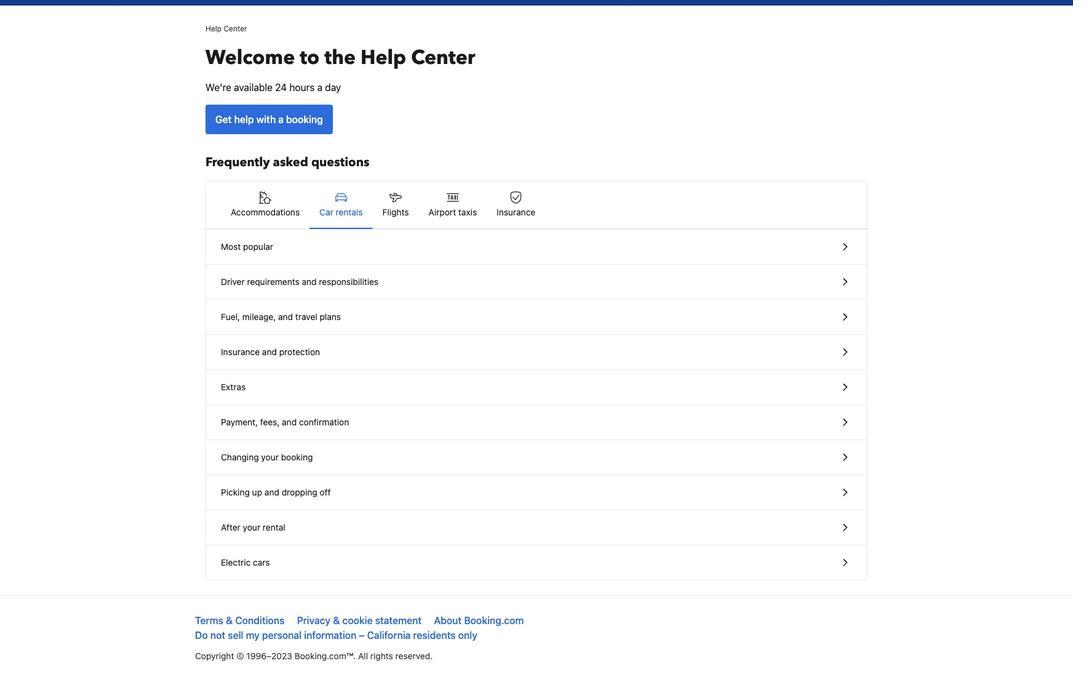 Task type: describe. For each thing, give the bounding box(es) containing it.
and for up
[[265, 487, 279, 497]]

terms & conditions
[[195, 615, 285, 626]]

popular
[[243, 242, 273, 252]]

electric cars
[[221, 558, 270, 568]]

and for requirements
[[302, 277, 317, 287]]

rental
[[263, 522, 285, 533]]

copyright © 1996–2023 booking.com™. all rights reserved.
[[195, 651, 433, 661]]

taxis
[[459, 207, 477, 217]]

dropping
[[282, 487, 318, 497]]

payment,
[[221, 417, 258, 427]]

residents
[[413, 630, 456, 641]]

after your rental button
[[206, 510, 868, 546]]

flights
[[383, 207, 409, 217]]

flights button
[[373, 182, 419, 228]]

information
[[304, 630, 357, 641]]

rentals
[[336, 207, 363, 217]]

plans
[[320, 312, 341, 322]]

0 horizontal spatial help
[[206, 24, 222, 33]]

fuel,
[[221, 312, 240, 322]]

& for privacy
[[333, 615, 340, 626]]

privacy & cookie statement link
[[297, 615, 422, 626]]

confirmation
[[299, 417, 349, 427]]

picking up and dropping off button
[[206, 475, 868, 510]]

cars
[[253, 558, 270, 568]]

reserved.
[[396, 651, 433, 661]]

do not sell my personal information – california residents only link
[[195, 630, 478, 641]]

1996–2023
[[247, 651, 292, 661]]

changing your booking button
[[206, 440, 868, 475]]

changing your booking
[[221, 452, 313, 462]]

insurance and protection
[[221, 347, 320, 357]]

tab list containing accommodations
[[206, 182, 868, 230]]

about booking.com link
[[434, 615, 524, 626]]

not
[[210, 630, 225, 641]]

your for rental
[[243, 522, 261, 533]]

welcome to the help center
[[206, 44, 476, 71]]

travel
[[295, 312, 318, 322]]

about
[[434, 615, 462, 626]]

–
[[359, 630, 365, 641]]

1 vertical spatial help
[[361, 44, 406, 71]]

questions
[[312, 154, 370, 171]]

most popular
[[221, 242, 273, 252]]

a inside button
[[278, 114, 284, 125]]

1 vertical spatial center
[[411, 44, 476, 71]]

we're available 24 hours a day
[[206, 82, 341, 93]]

most
[[221, 242, 241, 252]]

changing
[[221, 452, 259, 462]]

mileage,
[[243, 312, 276, 322]]

and for fees,
[[282, 417, 297, 427]]

1 vertical spatial booking
[[281, 452, 313, 462]]

and for mileage,
[[278, 312, 293, 322]]

hours
[[290, 82, 315, 93]]

after
[[221, 522, 241, 533]]

car rentals
[[320, 207, 363, 217]]

picking up and dropping off
[[221, 487, 331, 497]]

statement
[[375, 615, 422, 626]]

insurance for insurance
[[497, 207, 536, 217]]

my
[[246, 630, 260, 641]]

24
[[275, 82, 287, 93]]

help
[[234, 114, 254, 125]]

the
[[325, 44, 356, 71]]

personal
[[262, 630, 302, 641]]



Task type: vqa. For each thing, say whether or not it's contained in the screenshot.
the rightmost your
yes



Task type: locate. For each thing, give the bounding box(es) containing it.
and
[[302, 277, 317, 287], [278, 312, 293, 322], [262, 347, 277, 357], [282, 417, 297, 427], [265, 487, 279, 497]]

frequently asked questions
[[206, 154, 370, 171]]

0 horizontal spatial a
[[278, 114, 284, 125]]

©
[[237, 651, 244, 661]]

and inside fuel, mileage, and travel plans button
[[278, 312, 293, 322]]

help center
[[206, 24, 247, 33]]

privacy
[[297, 615, 331, 626]]

sell
[[228, 630, 244, 641]]

1 vertical spatial a
[[278, 114, 284, 125]]

terms
[[195, 615, 223, 626]]

driver requirements and responsibilities
[[221, 277, 379, 287]]

airport taxis button
[[419, 182, 487, 228]]

after your rental
[[221, 522, 285, 533]]

insurance up extras
[[221, 347, 260, 357]]

protection
[[279, 347, 320, 357]]

0 horizontal spatial insurance
[[221, 347, 260, 357]]

insurance
[[497, 207, 536, 217], [221, 347, 260, 357]]

1 horizontal spatial your
[[261, 452, 279, 462]]

fuel, mileage, and travel plans button
[[206, 300, 868, 335]]

0 vertical spatial a
[[317, 82, 323, 93]]

terms & conditions link
[[195, 615, 285, 626]]

and left travel
[[278, 312, 293, 322]]

airport taxis
[[429, 207, 477, 217]]

accommodations button
[[221, 182, 310, 228]]

and inside driver requirements and responsibilities button
[[302, 277, 317, 287]]

insurance button
[[487, 182, 546, 228]]

fuel, mileage, and travel plans
[[221, 312, 341, 322]]

0 vertical spatial help
[[206, 24, 222, 33]]

1 horizontal spatial help
[[361, 44, 406, 71]]

driver
[[221, 277, 245, 287]]

with
[[257, 114, 276, 125]]

picking
[[221, 487, 250, 497]]

& up do not sell my personal information – california residents only link
[[333, 615, 340, 626]]

conditions
[[235, 615, 285, 626]]

1 vertical spatial insurance
[[221, 347, 260, 357]]

your right after
[[243, 522, 261, 533]]

extras
[[221, 382, 246, 392]]

and right up
[[265, 487, 279, 497]]

most popular button
[[206, 230, 868, 265]]

copyright
[[195, 651, 234, 661]]

get
[[216, 114, 232, 125]]

rights
[[371, 651, 393, 661]]

car rentals button
[[310, 182, 373, 228]]

2 & from the left
[[333, 615, 340, 626]]

1 horizontal spatial a
[[317, 82, 323, 93]]

help
[[206, 24, 222, 33], [361, 44, 406, 71]]

0 vertical spatial insurance
[[497, 207, 536, 217]]

frequently
[[206, 154, 270, 171]]

do
[[195, 630, 208, 641]]

and right fees,
[[282, 417, 297, 427]]

and inside insurance and protection button
[[262, 347, 277, 357]]

get help with a booking
[[216, 114, 323, 125]]

1 vertical spatial your
[[243, 522, 261, 533]]

payment, fees, and confirmation
[[221, 417, 349, 427]]

booking up dropping
[[281, 452, 313, 462]]

welcome
[[206, 44, 295, 71]]

cookie
[[343, 615, 373, 626]]

insurance for insurance and protection
[[221, 347, 260, 357]]

up
[[252, 487, 262, 497]]

& up sell
[[226, 615, 233, 626]]

help right the the
[[361, 44, 406, 71]]

your inside changing your booking button
[[261, 452, 279, 462]]

available
[[234, 82, 273, 93]]

0 horizontal spatial &
[[226, 615, 233, 626]]

and inside picking up and dropping off button
[[265, 487, 279, 497]]

privacy & cookie statement
[[297, 615, 422, 626]]

and left protection
[[262, 347, 277, 357]]

1 horizontal spatial center
[[411, 44, 476, 71]]

off
[[320, 487, 331, 497]]

to
[[300, 44, 320, 71]]

booking down hours
[[286, 114, 323, 125]]

car
[[320, 207, 334, 217]]

1 horizontal spatial insurance
[[497, 207, 536, 217]]

a right with
[[278, 114, 284, 125]]

payment, fees, and confirmation button
[[206, 405, 868, 440]]

airport
[[429, 207, 456, 217]]

1 horizontal spatial &
[[333, 615, 340, 626]]

booking.com
[[464, 615, 524, 626]]

your inside after your rental button
[[243, 522, 261, 533]]

1 & from the left
[[226, 615, 233, 626]]

and up travel
[[302, 277, 317, 287]]

driver requirements and responsibilities button
[[206, 265, 868, 300]]

all
[[358, 651, 368, 661]]

insurance up most popular button
[[497, 207, 536, 217]]

get help with a booking button
[[206, 105, 333, 134]]

booking.com™.
[[295, 651, 356, 661]]

california
[[367, 630, 411, 641]]

your for booking
[[261, 452, 279, 462]]

help up welcome
[[206, 24, 222, 33]]

0 horizontal spatial your
[[243, 522, 261, 533]]

booking
[[286, 114, 323, 125], [281, 452, 313, 462]]

your right changing
[[261, 452, 279, 462]]

0 vertical spatial your
[[261, 452, 279, 462]]

accommodations
[[231, 207, 300, 217]]

day
[[325, 82, 341, 93]]

insurance and protection button
[[206, 335, 868, 370]]

& for terms
[[226, 615, 233, 626]]

asked
[[273, 154, 308, 171]]

electric cars button
[[206, 546, 868, 580]]

and inside the payment, fees, and confirmation 'button'
[[282, 417, 297, 427]]

0 vertical spatial booking
[[286, 114, 323, 125]]

insurance inside tab list
[[497, 207, 536, 217]]

center
[[224, 24, 247, 33], [411, 44, 476, 71]]

only
[[458, 630, 478, 641]]

extras button
[[206, 370, 868, 405]]

0 vertical spatial center
[[224, 24, 247, 33]]

0 horizontal spatial center
[[224, 24, 247, 33]]

responsibilities
[[319, 277, 379, 287]]

your
[[261, 452, 279, 462], [243, 522, 261, 533]]

tab list
[[206, 182, 868, 230]]

about booking.com do not sell my personal information – california residents only
[[195, 615, 524, 641]]

fees,
[[260, 417, 280, 427]]

requirements
[[247, 277, 300, 287]]

a left day at top
[[317, 82, 323, 93]]

we're
[[206, 82, 232, 93]]

&
[[226, 615, 233, 626], [333, 615, 340, 626]]



